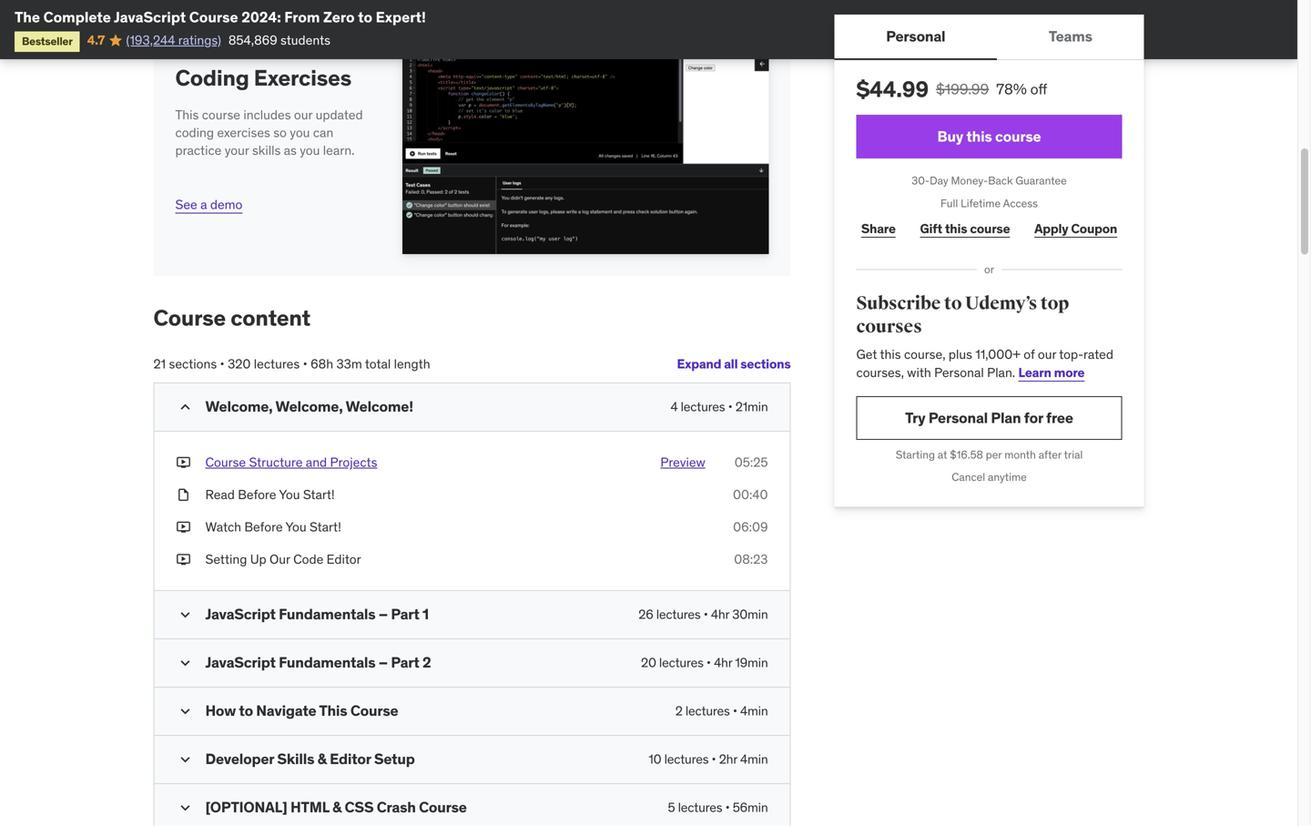 Task type: describe. For each thing, give the bounding box(es) containing it.
demo
[[210, 196, 243, 213]]

before for read
[[238, 486, 276, 503]]

apply coupon button
[[1030, 211, 1123, 247]]

$44.99 $199.99 78% off
[[857, 76, 1048, 103]]

back
[[989, 174, 1013, 188]]

and
[[306, 454, 327, 470]]

xsmall image for watch before you start!
[[176, 518, 191, 536]]

read before you start!
[[205, 486, 335, 503]]

start! for read before you start!
[[303, 486, 335, 503]]

sections inside dropdown button
[[741, 356, 791, 372]]

learn more
[[1019, 364, 1085, 381]]

2 lectures • 4min
[[676, 703, 768, 719]]

how
[[205, 702, 236, 720]]

• for developer skills & editor setup
[[712, 751, 717, 768]]

learn
[[1019, 364, 1052, 381]]

2 sections from the left
[[169, 356, 217, 372]]

tab list containing personal
[[835, 15, 1145, 60]]

course right "crash"
[[419, 798, 467, 817]]

rated
[[1084, 346, 1114, 363]]

before for watch
[[245, 519, 283, 535]]

navigate
[[256, 702, 317, 720]]

start! for watch before you start!
[[310, 519, 341, 535]]

free
[[1047, 408, 1074, 427]]

for
[[1025, 408, 1044, 427]]

4
[[671, 398, 678, 415]]

structure
[[249, 454, 303, 470]]

try
[[906, 408, 926, 427]]

0 vertical spatial you
[[290, 124, 310, 141]]

after
[[1039, 448, 1062, 462]]

exercises
[[254, 64, 352, 92]]

teams
[[1049, 27, 1093, 45]]

course structure and projects
[[205, 454, 378, 470]]

course for gift this course
[[971, 221, 1011, 237]]

teams button
[[998, 15, 1145, 58]]

0 vertical spatial editor
[[327, 551, 361, 568]]

06:09
[[733, 519, 768, 535]]

1 horizontal spatial to
[[358, 8, 373, 26]]

expert!
[[376, 8, 426, 26]]

practice
[[175, 142, 222, 158]]

1 4min from the top
[[741, 703, 768, 719]]

68h 33m
[[311, 356, 362, 372]]

lectures for welcome, welcome, welcome!
[[681, 398, 726, 415]]

css
[[345, 798, 374, 817]]

trial
[[1065, 448, 1083, 462]]

access
[[1004, 196, 1039, 210]]

4hr for javascript fundamentals – part 2
[[714, 655, 733, 671]]

this for buy
[[967, 127, 993, 146]]

crash
[[377, 798, 416, 817]]

10
[[649, 751, 662, 768]]

part for 1
[[391, 605, 420, 624]]

from
[[285, 8, 320, 26]]

subscribe to udemy's top courses
[[857, 292, 1070, 338]]

fundamentals for 2
[[279, 653, 376, 672]]

you for watch before you start!
[[286, 519, 307, 535]]

cancel
[[952, 470, 986, 484]]

0 vertical spatial javascript
[[114, 8, 186, 26]]

– for 2
[[379, 653, 388, 672]]

complete
[[43, 8, 111, 26]]

buy
[[938, 127, 964, 146]]

course for buy this course
[[996, 127, 1042, 146]]

26
[[639, 606, 654, 623]]

$44.99
[[857, 76, 929, 103]]

• for welcome, welcome, welcome!
[[728, 398, 733, 415]]

how to navigate this course
[[205, 702, 399, 720]]

• for [optional] html & css crash course
[[726, 800, 730, 816]]

small image for welcome,
[[176, 398, 195, 416]]

see
[[175, 196, 197, 213]]

at
[[938, 448, 948, 462]]

personal button
[[835, 15, 998, 58]]

share
[[862, 221, 896, 237]]

course up ratings)
[[189, 8, 238, 26]]

developer
[[205, 750, 274, 769]]

total
[[365, 356, 391, 372]]

of
[[1024, 346, 1035, 363]]

try personal plan for free
[[906, 408, 1074, 427]]

course up 21
[[154, 304, 226, 332]]

coupon
[[1072, 221, 1118, 237]]

buy this course button
[[857, 115, 1123, 159]]

coding
[[175, 124, 214, 141]]

see a demo
[[175, 196, 243, 213]]

plan
[[992, 408, 1022, 427]]

javascript fundamentals – part 1
[[205, 605, 429, 624]]

56min
[[733, 800, 768, 816]]

code
[[293, 551, 324, 568]]

$16.58
[[950, 448, 984, 462]]

part for 2
[[391, 653, 420, 672]]

small image for javascript
[[176, 606, 195, 624]]

money-
[[952, 174, 989, 188]]

• left 320
[[220, 356, 225, 372]]

developer skills & editor setup
[[205, 750, 415, 769]]

5 lectures • 56min
[[668, 800, 768, 816]]

gift this course link
[[916, 211, 1016, 247]]

5
[[668, 800, 675, 816]]

setting up our code editor
[[205, 551, 361, 568]]

try personal plan for free link
[[857, 396, 1123, 440]]

html
[[291, 798, 329, 817]]

1 welcome, from the left
[[205, 397, 273, 416]]

courses,
[[857, 364, 905, 381]]

1 vertical spatial editor
[[330, 750, 371, 769]]

course inside button
[[205, 454, 246, 470]]

lectures for how to navigate this course
[[686, 703, 730, 719]]

setting
[[205, 551, 247, 568]]

• for javascript fundamentals – part 2
[[707, 655, 711, 671]]

1 vertical spatial 2
[[676, 703, 683, 719]]

4hr for javascript fundamentals – part 1
[[711, 606, 730, 623]]

lifetime
[[961, 196, 1001, 210]]

gift this course
[[921, 221, 1011, 237]]

zero
[[323, 8, 355, 26]]

– for 1
[[379, 605, 388, 624]]

with
[[908, 364, 932, 381]]

plus
[[949, 346, 973, 363]]

guarantee
[[1016, 174, 1067, 188]]

personal inside "link"
[[929, 408, 988, 427]]



Task type: vqa. For each thing, say whether or not it's contained in the screenshot.


Task type: locate. For each thing, give the bounding box(es) containing it.
0 horizontal spatial welcome,
[[205, 397, 273, 416]]

projects
[[330, 454, 378, 470]]

part
[[391, 605, 420, 624], [391, 653, 420, 672]]

learn.
[[323, 142, 355, 158]]

19min
[[736, 655, 768, 671]]

11,000+
[[976, 346, 1021, 363]]

0 horizontal spatial our
[[294, 106, 313, 123]]

1 – from the top
[[379, 605, 388, 624]]

1 horizontal spatial sections
[[741, 356, 791, 372]]

fundamentals down javascript fundamentals – part 1
[[279, 653, 376, 672]]

320
[[228, 356, 251, 372]]

0 vertical spatial 4min
[[741, 703, 768, 719]]

0 vertical spatial our
[[294, 106, 313, 123]]

1 small image from the top
[[176, 398, 195, 416]]

javascript up how
[[205, 653, 276, 672]]

javascript
[[114, 8, 186, 26], [205, 605, 276, 624], [205, 653, 276, 672]]

& for skills
[[318, 750, 327, 769]]

1 vertical spatial 4hr
[[714, 655, 733, 671]]

our
[[270, 551, 290, 568]]

so
[[274, 124, 287, 141]]

lectures right '20'
[[660, 655, 704, 671]]

courses
[[857, 316, 923, 338]]

1 vertical spatial course
[[996, 127, 1042, 146]]

• left 19min
[[707, 655, 711, 671]]

see a demo link
[[175, 181, 243, 214]]

sections
[[741, 356, 791, 372], [169, 356, 217, 372]]

course inside the this course includes our updated coding exercises so you can practice your skills as you learn.
[[202, 106, 241, 123]]

start!
[[303, 486, 335, 503], [310, 519, 341, 535]]

1 horizontal spatial welcome,
[[276, 397, 343, 416]]

personal
[[887, 27, 946, 45], [935, 364, 985, 381], [929, 408, 988, 427]]

personal inside button
[[887, 27, 946, 45]]

course up 'read'
[[205, 454, 246, 470]]

xsmall image
[[176, 551, 191, 569]]

– left the 1
[[379, 605, 388, 624]]

4hr
[[711, 606, 730, 623], [714, 655, 733, 671]]

• up 2hr
[[733, 703, 738, 719]]

• for javascript fundamentals – part 1
[[704, 606, 709, 623]]

3 xsmall image from the top
[[176, 518, 191, 536]]

1 xsmall image from the top
[[176, 454, 191, 471]]

2 xsmall image from the top
[[176, 486, 191, 504]]

2 vertical spatial this
[[880, 346, 902, 363]]

you right so
[[290, 124, 310, 141]]

[optional]
[[205, 798, 288, 817]]

anytime
[[988, 470, 1027, 484]]

get
[[857, 346, 878, 363]]

welcome,
[[205, 397, 273, 416], [276, 397, 343, 416]]

editor left setup
[[330, 750, 371, 769]]

0 horizontal spatial 2
[[423, 653, 431, 672]]

2 fundamentals from the top
[[279, 653, 376, 672]]

0 horizontal spatial this
[[175, 106, 199, 123]]

course
[[189, 8, 238, 26], [154, 304, 226, 332], [205, 454, 246, 470], [351, 702, 399, 720], [419, 798, 467, 817]]

this right buy
[[967, 127, 993, 146]]

small image
[[176, 654, 195, 673], [176, 751, 195, 769]]

before up watch before you start! at the left of the page
[[238, 486, 276, 503]]

(193,244
[[126, 32, 175, 48]]

setup
[[374, 750, 415, 769]]

welcome, down 320
[[205, 397, 273, 416]]

0 vertical spatial before
[[238, 486, 276, 503]]

& left 'css'
[[333, 798, 342, 817]]

to left udemy's
[[945, 292, 962, 315]]

full
[[941, 196, 959, 210]]

our right of
[[1038, 346, 1057, 363]]

1 vertical spatial &
[[333, 798, 342, 817]]

2 down the 1
[[423, 653, 431, 672]]

& for html
[[333, 798, 342, 817]]

sections right 21
[[169, 356, 217, 372]]

up
[[250, 551, 267, 568]]

3 small image from the top
[[176, 703, 195, 721]]

to right how
[[239, 702, 253, 720]]

xsmall image for read before you start!
[[176, 486, 191, 504]]

this right gift
[[945, 221, 968, 237]]

this inside button
[[967, 127, 993, 146]]

or
[[985, 262, 995, 277]]

personal inside get this course, plus 11,000+ of our top-rated courses, with personal plan.
[[935, 364, 985, 381]]

lectures right 320
[[254, 356, 300, 372]]

this right navigate
[[319, 702, 348, 720]]

includes
[[244, 106, 291, 123]]

$199.99
[[936, 80, 990, 98]]

course up setup
[[351, 702, 399, 720]]

month
[[1005, 448, 1037, 462]]

1 sections from the left
[[741, 356, 791, 372]]

1 vertical spatial –
[[379, 653, 388, 672]]

lectures for javascript fundamentals – part 2
[[660, 655, 704, 671]]

subscribe
[[857, 292, 941, 315]]

2hr
[[719, 751, 738, 768]]

lectures right 10
[[665, 751, 709, 768]]

1 vertical spatial part
[[391, 653, 420, 672]]

javascript up (193,244
[[114, 8, 186, 26]]

lectures
[[254, 356, 300, 372], [681, 398, 726, 415], [657, 606, 701, 623], [660, 655, 704, 671], [686, 703, 730, 719], [665, 751, 709, 768], [678, 800, 723, 816]]

course down lifetime
[[971, 221, 1011, 237]]

1 vertical spatial javascript
[[205, 605, 276, 624]]

1 vertical spatial xsmall image
[[176, 486, 191, 504]]

javascript for javascript fundamentals – part 1
[[205, 605, 276, 624]]

2 welcome, from the left
[[276, 397, 343, 416]]

2 vertical spatial personal
[[929, 408, 988, 427]]

1 vertical spatial our
[[1038, 346, 1057, 363]]

read
[[205, 486, 235, 503]]

tab list
[[835, 15, 1145, 60]]

course up exercises
[[202, 106, 241, 123]]

2 vertical spatial xsmall image
[[176, 518, 191, 536]]

0 vertical spatial small image
[[176, 654, 195, 673]]

off
[[1031, 80, 1048, 98]]

0 vertical spatial 2
[[423, 653, 431, 672]]

to for how to navigate this course
[[239, 702, 253, 720]]

small image for [optional]
[[176, 799, 195, 817]]

small image for developer
[[176, 751, 195, 769]]

1 vertical spatial this
[[319, 702, 348, 720]]

you down the course structure and projects button
[[279, 486, 300, 503]]

0 horizontal spatial &
[[318, 750, 327, 769]]

coding
[[175, 64, 249, 92]]

20 lectures • 4hr 19min
[[641, 655, 768, 671]]

05:25
[[735, 454, 768, 470]]

ratings)
[[178, 32, 221, 48]]

4 small image from the top
[[176, 799, 195, 817]]

4min right 2hr
[[741, 751, 768, 768]]

this inside the this course includes our updated coding exercises so you can practice your skills as you learn.
[[175, 106, 199, 123]]

854,869
[[229, 32, 278, 48]]

2 vertical spatial to
[[239, 702, 253, 720]]

small image for javascript
[[176, 654, 195, 673]]

as
[[284, 142, 297, 158]]

1 vertical spatial start!
[[310, 519, 341, 535]]

to
[[358, 8, 373, 26], [945, 292, 962, 315], [239, 702, 253, 720]]

854,869 students
[[229, 32, 331, 48]]

this inside get this course, plus 11,000+ of our top-rated courses, with personal plan.
[[880, 346, 902, 363]]

lectures for developer skills & editor setup
[[665, 751, 709, 768]]

1 vertical spatial small image
[[176, 751, 195, 769]]

day
[[930, 174, 949, 188]]

you
[[290, 124, 310, 141], [300, 142, 320, 158]]

4hr left 30min
[[711, 606, 730, 623]]

xsmall image
[[176, 454, 191, 471], [176, 486, 191, 504], [176, 518, 191, 536]]

you for read before you start!
[[279, 486, 300, 503]]

2 – from the top
[[379, 653, 388, 672]]

you up code
[[286, 519, 307, 535]]

you right as
[[300, 142, 320, 158]]

1 vertical spatial this
[[945, 221, 968, 237]]

fundamentals for 1
[[279, 605, 376, 624]]

1 horizontal spatial &
[[333, 798, 342, 817]]

1 horizontal spatial this
[[319, 702, 348, 720]]

to inside subscribe to udemy's top courses
[[945, 292, 962, 315]]

0 horizontal spatial to
[[239, 702, 253, 720]]

2 down 20 lectures • 4hr 19min
[[676, 703, 683, 719]]

lectures up "10 lectures • 2hr 4min"
[[686, 703, 730, 719]]

1 small image from the top
[[176, 654, 195, 673]]

1 vertical spatial personal
[[935, 364, 985, 381]]

78%
[[997, 80, 1027, 98]]

expand
[[677, 356, 722, 372]]

personal up the $44.99
[[887, 27, 946, 45]]

0 vertical spatial 4hr
[[711, 606, 730, 623]]

26 lectures • 4hr 30min
[[639, 606, 768, 623]]

2 4min from the top
[[741, 751, 768, 768]]

course
[[202, 106, 241, 123], [996, 127, 1042, 146], [971, 221, 1011, 237]]

can
[[313, 124, 334, 141]]

start! up code
[[310, 519, 341, 535]]

0 vertical spatial this
[[967, 127, 993, 146]]

1 vertical spatial 4min
[[741, 751, 768, 768]]

to for subscribe to udemy's top courses
[[945, 292, 962, 315]]

course up back at the right
[[996, 127, 1042, 146]]

0 vertical spatial you
[[279, 486, 300, 503]]

lectures right the 26
[[657, 606, 701, 623]]

starting
[[896, 448, 936, 462]]

• for how to navigate this course
[[733, 703, 738, 719]]

1 vertical spatial to
[[945, 292, 962, 315]]

2 vertical spatial javascript
[[205, 653, 276, 672]]

2 horizontal spatial to
[[945, 292, 962, 315]]

0 vertical spatial &
[[318, 750, 327, 769]]

lectures for [optional] html & css crash course
[[678, 800, 723, 816]]

– down javascript fundamentals – part 1
[[379, 653, 388, 672]]

2 vertical spatial course
[[971, 221, 1011, 237]]

00:40
[[733, 486, 768, 503]]

javascript for javascript fundamentals – part 2
[[205, 653, 276, 672]]

udemy's
[[966, 292, 1038, 315]]

the
[[15, 8, 40, 26]]

to right zero
[[358, 8, 373, 26]]

0 vertical spatial fundamentals
[[279, 605, 376, 624]]

• left 2hr
[[712, 751, 717, 768]]

0 horizontal spatial sections
[[169, 356, 217, 372]]

start! down and at the left bottom
[[303, 486, 335, 503]]

personal up $16.58
[[929, 408, 988, 427]]

more
[[1055, 364, 1085, 381]]

skills
[[252, 142, 281, 158]]

sections right all on the top of page
[[741, 356, 791, 372]]

1 part from the top
[[391, 605, 420, 624]]

per
[[986, 448, 1002, 462]]

exercises
[[217, 124, 270, 141]]

course content
[[154, 304, 311, 332]]

get this course, plus 11,000+ of our top-rated courses, with personal plan.
[[857, 346, 1114, 381]]

course,
[[905, 346, 946, 363]]

0 vertical spatial start!
[[303, 486, 335, 503]]

0 vertical spatial course
[[202, 106, 241, 123]]

top
[[1041, 292, 1070, 315]]

editor right code
[[327, 551, 361, 568]]

0 vertical spatial personal
[[887, 27, 946, 45]]

welcome!
[[346, 397, 413, 416]]

• left '21min'
[[728, 398, 733, 415]]

0 vertical spatial part
[[391, 605, 420, 624]]

[optional] html & css crash course
[[205, 798, 467, 817]]

1 horizontal spatial our
[[1038, 346, 1057, 363]]

small image
[[176, 398, 195, 416], [176, 606, 195, 624], [176, 703, 195, 721], [176, 799, 195, 817]]

1 vertical spatial you
[[286, 519, 307, 535]]

4min down 19min
[[741, 703, 768, 719]]

lectures right 4
[[681, 398, 726, 415]]

2 part from the top
[[391, 653, 420, 672]]

30-day money-back guarantee full lifetime access
[[912, 174, 1067, 210]]

lectures for javascript fundamentals – part 1
[[657, 606, 701, 623]]

& right skills
[[318, 750, 327, 769]]

fundamentals
[[279, 605, 376, 624], [279, 653, 376, 672]]

this up the courses,
[[880, 346, 902, 363]]

1 fundamentals from the top
[[279, 605, 376, 624]]

plan.
[[988, 364, 1016, 381]]

share button
[[857, 211, 901, 247]]

the complete javascript course 2024: from zero to expert!
[[15, 8, 426, 26]]

21
[[154, 356, 166, 372]]

0 vertical spatial xsmall image
[[176, 454, 191, 471]]

this for get
[[880, 346, 902, 363]]

welcome, down 21 sections • 320 lectures • 68h 33m total length
[[276, 397, 343, 416]]

personal down plus
[[935, 364, 985, 381]]

2 small image from the top
[[176, 606, 195, 624]]

4hr left 19min
[[714, 655, 733, 671]]

fundamentals up "javascript fundamentals – part 2"
[[279, 605, 376, 624]]

1 horizontal spatial 2
[[676, 703, 683, 719]]

this up coding
[[175, 106, 199, 123]]

2 small image from the top
[[176, 751, 195, 769]]

javascript down setting in the left bottom of the page
[[205, 605, 276, 624]]

0 vertical spatial –
[[379, 605, 388, 624]]

0 vertical spatial to
[[358, 8, 373, 26]]

0 vertical spatial this
[[175, 106, 199, 123]]

before up the up at bottom left
[[245, 519, 283, 535]]

welcome, welcome, welcome!
[[205, 397, 413, 416]]

• left 56min
[[726, 800, 730, 816]]

our inside the this course includes our updated coding exercises so you can practice your skills as you learn.
[[294, 106, 313, 123]]

course inside button
[[996, 127, 1042, 146]]

• left 68h 33m
[[303, 356, 308, 372]]

this for gift
[[945, 221, 968, 237]]

lectures right 5
[[678, 800, 723, 816]]

1 vertical spatial you
[[300, 142, 320, 158]]

small image for how
[[176, 703, 195, 721]]

expand all sections
[[677, 356, 791, 372]]

–
[[379, 605, 388, 624], [379, 653, 388, 672]]

21 sections • 320 lectures • 68h 33m total length
[[154, 356, 431, 372]]

our inside get this course, plus 11,000+ of our top-rated courses, with personal plan.
[[1038, 346, 1057, 363]]

coding exercises
[[175, 64, 352, 92]]

1 vertical spatial fundamentals
[[279, 653, 376, 672]]

1 vertical spatial before
[[245, 519, 283, 535]]

our left updated
[[294, 106, 313, 123]]

20
[[641, 655, 657, 671]]

• left 30min
[[704, 606, 709, 623]]



